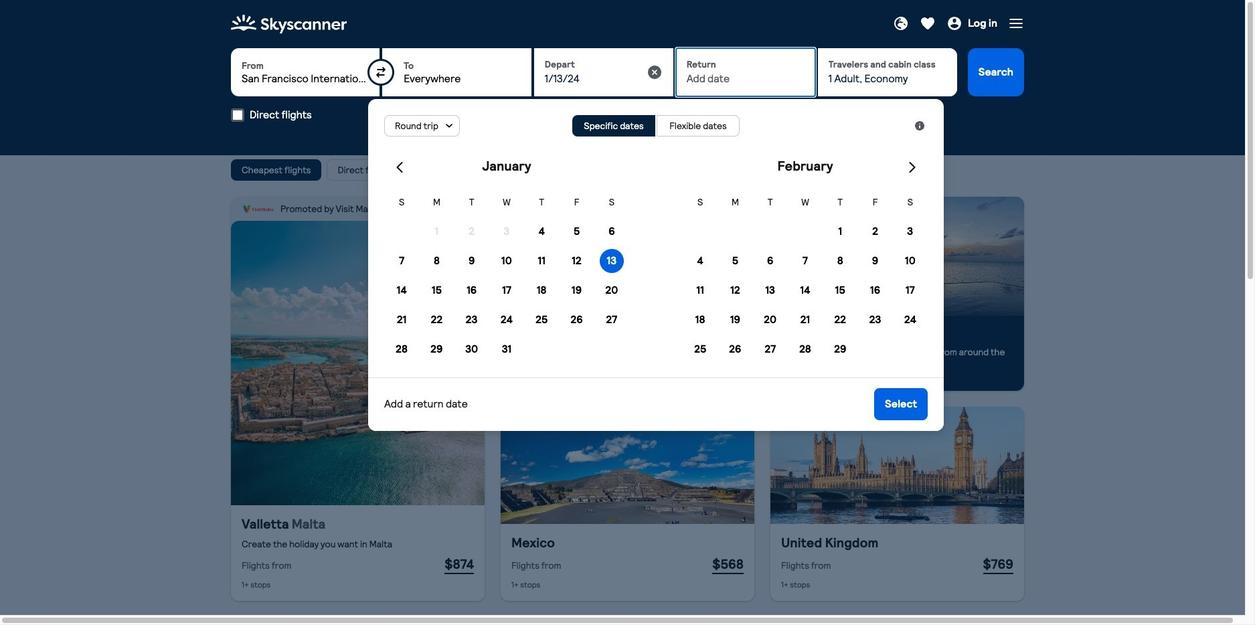 Task type: describe. For each thing, give the bounding box(es) containing it.
tuesday cell for february grid
[[753, 190, 788, 214]]

thursday cell for "friday" cell related to january grid the saturday cell
[[524, 190, 559, 214]]

tuesday cell for january grid
[[454, 190, 489, 214]]

wednesday cell for february grid's the tuesday cell
[[788, 190, 823, 214]]

clear departure date image
[[646, 64, 662, 80]]

regional settings image
[[893, 15, 909, 31]]

wednesday cell for january grid's the tuesday cell
[[489, 190, 524, 214]]

monday cell for january grid's the tuesday cell
[[419, 190, 454, 214]]

Country, city or airport text field
[[242, 72, 369, 86]]

estimated lowest prices per person for economy class region
[[912, 118, 928, 134]]

1 rtl support__ntfhm image from the left
[[392, 159, 408, 175]]

Direct flights button
[[327, 159, 403, 181]]

monday cell for february grid's the tuesday cell
[[718, 190, 753, 214]]

1+ stops flights to valletta malta from $874. create the holiday you want in malta element
[[231, 505, 485, 601]]

Cheapest flights button
[[231, 159, 322, 181]]

thursday cell for february grid's the saturday cell's "friday" cell
[[823, 190, 858, 214]]

estimated lowest prices per person for economy class image
[[914, 120, 925, 131]]

saturday cell for february grid
[[893, 190, 928, 214]]

february grid
[[683, 190, 928, 361]]

saturday cell for january grid
[[594, 190, 629, 214]]

Flexible dates button
[[657, 115, 740, 137]]

open menu image
[[1008, 15, 1024, 31]]

Click to select calendar type button
[[384, 115, 460, 137]]

ad by visit malta. element
[[231, 197, 485, 221]]

1+ stops flights to united kingdom  from $769. element
[[770, 524, 1024, 601]]



Task type: locate. For each thing, give the bounding box(es) containing it.
tuesday cell
[[454, 190, 489, 214], [753, 190, 788, 214]]

sunday cell
[[384, 190, 419, 214], [683, 190, 718, 214]]

1 horizontal spatial friday cell
[[858, 190, 893, 214]]

row
[[384, 190, 629, 214], [683, 190, 928, 214], [384, 220, 629, 244], [683, 220, 928, 244], [384, 249, 629, 273], [683, 249, 928, 273], [384, 278, 629, 303], [683, 278, 928, 303], [384, 308, 629, 332], [683, 308, 928, 332], [384, 337, 629, 361], [683, 337, 928, 361]]

2 tuesday cell from the left
[[753, 190, 788, 214]]

monday cell inside february grid
[[718, 190, 753, 214]]

wednesday cell inside february grid
[[788, 190, 823, 214]]

0 horizontal spatial friday cell
[[559, 190, 594, 214]]

1 horizontal spatial wednesday cell
[[788, 190, 823, 214]]

1 horizontal spatial tuesday cell
[[753, 190, 788, 214]]

monday cell
[[419, 190, 454, 214], [718, 190, 753, 214]]

Direct flights checkbox
[[231, 108, 244, 122]]

0 horizontal spatial row group
[[384, 220, 629, 361]]

direct flights to united states  from $186. element
[[501, 314, 754, 391]]

1 sunday cell from the left
[[384, 190, 419, 214]]

january grid
[[384, 190, 629, 361]]

row group for february grid's the tuesday cell
[[683, 220, 928, 361]]

1 horizontal spatial sunday cell
[[683, 190, 718, 214]]

0 horizontal spatial monday cell
[[419, 190, 454, 214]]

2 monday cell from the left
[[718, 190, 753, 214]]

friday cell for february grid's the saturday cell
[[858, 190, 893, 214]]

0 horizontal spatial thursday cell
[[524, 190, 559, 214]]

row group for january grid's the tuesday cell
[[384, 220, 629, 361]]

choose when to travel option group
[[572, 115, 740, 137]]

1 tuesday cell from the left
[[454, 190, 489, 214]]

2 row group from the left
[[683, 220, 928, 361]]

2 friday cell from the left
[[858, 190, 893, 214]]

1 saturday cell from the left
[[594, 190, 629, 214]]

sunday cell for february grid
[[683, 190, 718, 214]]

saturday cell
[[594, 190, 629, 214], [893, 190, 928, 214]]

Suggested for you button
[[408, 159, 506, 181]]

2 rtl support__ntfhm image from the left
[[904, 159, 920, 175]]

1 thursday cell from the left
[[524, 190, 559, 214]]

0 horizontal spatial sunday cell
[[384, 190, 419, 214]]

1+ stops flights to mexico  from $568. element
[[501, 524, 754, 601]]

2 saturday cell from the left
[[893, 190, 928, 214]]

thursday cell inside january grid
[[524, 190, 559, 214]]

1 horizontal spatial monday cell
[[718, 190, 753, 214]]

friday cell
[[559, 190, 594, 214], [858, 190, 893, 214]]

1 horizontal spatial rtl support__ntfhm image
[[904, 159, 920, 175]]

2 thursday cell from the left
[[823, 190, 858, 214]]

monday cell inside january grid
[[419, 190, 454, 214]]

0 horizontal spatial rtl support__ntfhm image
[[392, 159, 408, 175]]

sunday cell for january grid
[[384, 190, 419, 214]]

1 horizontal spatial thursday cell
[[823, 190, 858, 214]]

rtl support__ntfhm image down estimated lowest prices per person for economy class 'region'
[[904, 159, 920, 175]]

saved flights image
[[920, 15, 936, 31]]

Country, city or airport text field
[[404, 72, 521, 86]]

friday cell for january grid the saturday cell
[[559, 190, 594, 214]]

rtl support__ntfhm image down click to select calendar type button
[[392, 159, 408, 175]]

swap origin and destination image
[[376, 67, 386, 78]]

2 sunday cell from the left
[[683, 190, 718, 214]]

0 horizontal spatial wednesday cell
[[489, 190, 524, 214]]

1 friday cell from the left
[[559, 190, 594, 214]]

thursday cell inside february grid
[[823, 190, 858, 214]]

1 horizontal spatial saturday cell
[[893, 190, 928, 214]]

wednesday cell inside january grid
[[489, 190, 524, 214]]

cell
[[419, 220, 454, 244], [454, 220, 489, 244], [489, 220, 524, 244], [524, 220, 559, 244], [559, 220, 594, 244], [594, 220, 629, 244], [823, 220, 858, 244], [858, 220, 893, 244], [893, 220, 928, 244], [384, 249, 419, 273], [419, 249, 454, 273], [454, 249, 489, 273], [489, 249, 524, 273], [524, 249, 559, 273], [559, 249, 594, 273], [594, 249, 629, 273], [683, 249, 718, 273], [718, 249, 753, 273], [753, 249, 788, 273], [788, 249, 823, 273], [823, 249, 858, 273], [858, 249, 893, 273], [893, 249, 928, 273], [384, 278, 419, 303], [419, 278, 454, 303], [454, 278, 489, 303], [489, 278, 524, 303], [524, 278, 559, 303], [559, 278, 594, 303], [594, 278, 629, 303], [683, 278, 718, 303], [718, 278, 753, 303], [753, 278, 788, 303], [788, 278, 823, 303], [823, 278, 858, 303], [858, 278, 893, 303], [893, 278, 928, 303], [384, 308, 419, 332], [419, 308, 454, 332], [454, 308, 489, 332], [489, 308, 524, 332], [524, 308, 559, 332], [559, 308, 594, 332], [594, 308, 629, 332], [683, 308, 718, 332], [718, 308, 753, 332], [753, 308, 788, 332], [788, 308, 823, 332], [823, 308, 858, 332], [858, 308, 893, 332], [893, 308, 928, 332], [384, 337, 419, 361], [419, 337, 454, 361], [454, 337, 489, 361], [489, 337, 524, 361], [683, 337, 718, 361], [718, 337, 753, 361], [753, 337, 788, 361], [788, 337, 823, 361], [823, 337, 858, 361]]

1 wednesday cell from the left
[[489, 190, 524, 214]]

thursday cell
[[524, 190, 559, 214], [823, 190, 858, 214]]

skyscanner home image
[[231, 11, 347, 37]]

1 horizontal spatial row group
[[683, 220, 928, 361]]

0 horizontal spatial saturday cell
[[594, 190, 629, 214]]

row group
[[384, 220, 629, 361], [683, 220, 928, 361]]

rtl support__ntfhm image
[[392, 159, 408, 175], [904, 159, 920, 175]]

0 horizontal spatial tuesday cell
[[454, 190, 489, 214]]

wednesday cell
[[489, 190, 524, 214], [788, 190, 823, 214]]

1 row group from the left
[[384, 220, 629, 361]]

2 wednesday cell from the left
[[788, 190, 823, 214]]

Specific dates button
[[572, 115, 655, 137]]

1 monday cell from the left
[[419, 190, 454, 214]]



Task type: vqa. For each thing, say whether or not it's contained in the screenshot.
Friday cell
yes



